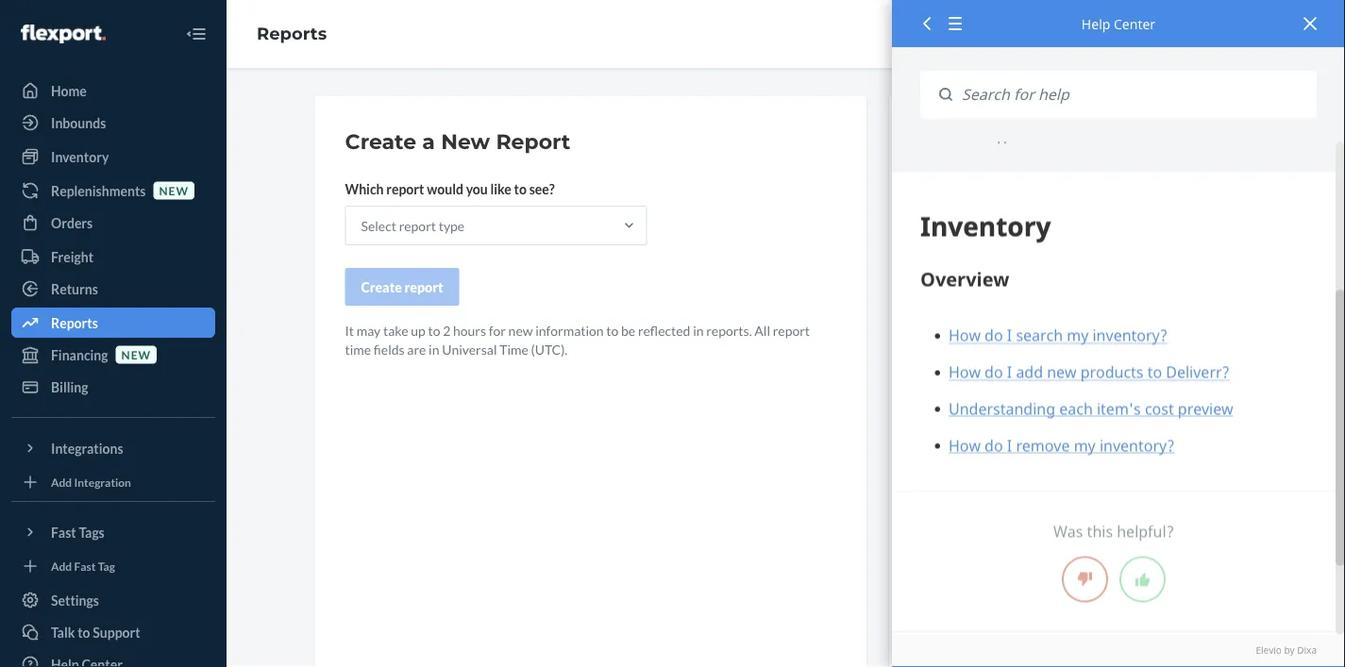 Task type: locate. For each thing, give the bounding box(es) containing it.
1 fefo from the top
[[1085, 557, 1118, 573]]

inbounds inside button
[[923, 387, 977, 403]]

1 vertical spatial in
[[429, 341, 440, 357]]

products)
[[1140, 557, 1196, 573]]

the
[[920, 179, 939, 195]]

reconciliation for inbounds - inventory reconciliation
[[1046, 344, 1128, 360]]

to left be
[[607, 322, 619, 339]]

to left get
[[1101, 160, 1114, 176]]

a right get
[[1137, 160, 1144, 176]]

to right the talk
[[78, 625, 90, 641]]

0 vertical spatial fast
[[51, 525, 76, 541]]

0 horizontal spatial support
[[93, 625, 140, 641]]

- inside button
[[980, 387, 984, 403]]

1 add from the top
[[51, 475, 72, 489]]

1 horizontal spatial reports
[[257, 23, 327, 44]]

see?
[[529, 181, 555, 197]]

lot for inventory - lot tracking and fefo (single product)
[[990, 599, 1008, 615]]

fefo left (single
[[1085, 599, 1118, 615]]

2 tracking from the top
[[1011, 599, 1058, 615]]

1 vertical spatial a
[[1137, 160, 1144, 176]]

inbounds - packages button
[[920, 416, 1227, 459]]

tracking down 'inventory - lot tracking and fefo (all products)'
[[1011, 599, 1058, 615]]

fefo
[[1085, 557, 1118, 573], [1085, 599, 1118, 615]]

column
[[1005, 179, 1048, 195]]

dixa
[[1298, 645, 1317, 657]]

lot down 'inventory - lot tracking and fefo (all products)'
[[990, 599, 1008, 615]]

helpful?
[[1117, 521, 1175, 542]]

information
[[536, 322, 604, 339]]

product)
[[923, 618, 973, 634]]

reconciliation inside button
[[1046, 344, 1128, 360]]

add left integration
[[51, 475, 72, 489]]

0 vertical spatial in
[[693, 322, 704, 339]]

0 vertical spatial billing
[[923, 259, 960, 275]]

help down "report glossary"
[[983, 160, 1011, 176]]

reconciliation down inbounds - inventory reconciliation button
[[1039, 387, 1121, 403]]

hours
[[453, 322, 486, 339]]

create
[[345, 129, 417, 154], [361, 279, 402, 295]]

0 horizontal spatial in
[[429, 341, 440, 357]]

integrations
[[51, 440, 123, 457]]

and inside inventory - lot tracking and fefo (all products) button
[[1061, 557, 1082, 573]]

inbounds for inbounds - inventory reconciliation
[[923, 344, 977, 360]]

report up select report type
[[386, 181, 424, 197]]

add for add integration
[[51, 475, 72, 489]]

reports
[[257, 23, 327, 44], [51, 315, 98, 331]]

report right all
[[773, 322, 810, 339]]

0 vertical spatial a
[[422, 129, 435, 154]]

0 horizontal spatial report
[[496, 129, 571, 154]]

- inside button
[[982, 514, 987, 530]]

support
[[986, 130, 1025, 144], [93, 625, 140, 641]]

1 horizontal spatial new
[[159, 184, 189, 197]]

create up may
[[361, 279, 402, 295]]

inventory inside inventory - lot tracking and fefo (single product)
[[923, 599, 980, 615]]

0 vertical spatial reports
[[257, 23, 327, 44]]

report down these
[[941, 179, 979, 195]]

integrations button
[[11, 433, 215, 464]]

0 vertical spatial support
[[986, 130, 1025, 144]]

to left '2'
[[428, 322, 440, 339]]

1 horizontal spatial billing
[[923, 259, 960, 275]]

-
[[962, 259, 967, 275], [980, 344, 984, 360], [980, 387, 984, 403], [980, 429, 984, 445], [982, 514, 987, 530], [982, 557, 987, 573], [982, 599, 987, 615]]

report for select report type
[[399, 218, 436, 234]]

fast left tag
[[74, 559, 96, 573]]

create up which
[[345, 129, 417, 154]]

select
[[361, 218, 397, 234]]

integration
[[74, 475, 131, 489]]

1 vertical spatial billing
[[51, 379, 88, 395]]

fast
[[51, 525, 76, 541], [74, 559, 96, 573]]

in left reports.
[[693, 322, 704, 339]]

time
[[500, 341, 529, 357]]

0 vertical spatial create
[[345, 129, 417, 154]]

inventory down inventory - levels today
[[923, 557, 980, 573]]

report down reporting
[[1015, 259, 1055, 275]]

inventory
[[51, 149, 109, 165], [987, 344, 1043, 360], [923, 514, 980, 530], [923, 557, 980, 573], [923, 599, 980, 615]]

would
[[427, 181, 464, 197]]

1 vertical spatial fefo
[[1085, 599, 1118, 615]]

was
[[1054, 521, 1083, 542]]

report inside button
[[1015, 259, 1055, 275]]

1 vertical spatial reports
[[51, 315, 98, 331]]

a left new
[[422, 129, 435, 154]]

center inside visit these help center articles to get a description of the report and column details.
[[1013, 160, 1054, 176]]

1 horizontal spatial report
[[920, 128, 981, 149]]

inventory - lot tracking and fefo (all products)
[[923, 557, 1196, 573]]

lot down inventory - levels today
[[990, 557, 1008, 573]]

1 vertical spatial reconciliation
[[1039, 387, 1121, 403]]

0 horizontal spatial center
[[1013, 160, 1054, 176]]

contact support
[[945, 130, 1025, 144]]

1 horizontal spatial reports link
[[257, 23, 327, 44]]

in right are
[[429, 341, 440, 357]]

1 vertical spatial help
[[983, 160, 1011, 176]]

help
[[1082, 15, 1111, 33], [983, 160, 1011, 176]]

tracking inside inventory - lot tracking and fefo (single product)
[[1011, 599, 1058, 615]]

0 horizontal spatial reports
[[51, 315, 98, 331]]

it may take up to 2 hours for new information to be reflected in reports. all report time fields are in universal time (utc).
[[345, 322, 810, 357]]

inbounds left packages
[[923, 429, 977, 445]]

1 vertical spatial tracking
[[1011, 599, 1058, 615]]

0 vertical spatial fefo
[[1085, 557, 1118, 573]]

fefo inside inventory - lot tracking and fefo (single product)
[[1085, 599, 1118, 615]]

report
[[920, 128, 981, 149], [496, 129, 571, 154], [1015, 259, 1055, 275]]

inventory - levels today
[[923, 514, 1062, 530]]

new
[[159, 184, 189, 197], [509, 322, 533, 339], [121, 348, 151, 362]]

fast tags button
[[11, 517, 215, 548]]

0 vertical spatial reconciliation
[[1046, 344, 1128, 360]]

create report button
[[345, 268, 459, 306]]

2 add from the top
[[51, 559, 72, 573]]

0 vertical spatial and
[[981, 179, 1003, 195]]

inbounds down home
[[51, 115, 106, 131]]

reports inside reports link
[[51, 315, 98, 331]]

inbounds
[[51, 115, 106, 131], [923, 344, 977, 360], [923, 387, 977, 403], [923, 429, 977, 445]]

1 vertical spatial add
[[51, 559, 72, 573]]

(utc).
[[531, 341, 568, 357]]

0 vertical spatial new
[[159, 184, 189, 197]]

and
[[981, 179, 1003, 195], [1061, 557, 1082, 573], [1061, 599, 1082, 615]]

2 horizontal spatial report
[[1015, 259, 1055, 275]]

inventory for inventory - levels today
[[923, 514, 980, 530]]

report for create a new report
[[496, 129, 571, 154]]

inbounds up inbounds - packages
[[923, 387, 977, 403]]

reconciliation inside button
[[1039, 387, 1121, 403]]

create for create report
[[361, 279, 402, 295]]

support right contact
[[986, 130, 1025, 144]]

description
[[1147, 160, 1212, 176]]

and inside inventory - lot tracking and fefo (single product)
[[1061, 599, 1082, 615]]

create a new report
[[345, 129, 571, 154]]

1 vertical spatial support
[[93, 625, 140, 641]]

Search search field
[[953, 71, 1317, 118]]

inbounds for inbounds - packages
[[923, 429, 977, 445]]

and down inventory - lot tracking and fefo (all products) button
[[1061, 599, 1082, 615]]

1 vertical spatial new
[[509, 322, 533, 339]]

and left column
[[981, 179, 1003, 195]]

center up search search box on the right top
[[1114, 15, 1156, 33]]

take
[[383, 322, 408, 339]]

create inside button
[[361, 279, 402, 295]]

new for replenishments
[[159, 184, 189, 197]]

help up search search box on the right top
[[1082, 15, 1111, 33]]

1 horizontal spatial in
[[693, 322, 704, 339]]

0 vertical spatial help
[[1082, 15, 1111, 33]]

inventory left the levels
[[923, 514, 980, 530]]

1 tracking from the top
[[1011, 557, 1058, 573]]

- for inventory - levels today
[[982, 514, 987, 530]]

packages
[[987, 429, 1041, 445]]

introduction to reporting
[[923, 217, 1072, 233]]

0 vertical spatial add
[[51, 475, 72, 489]]

1 vertical spatial center
[[1013, 160, 1054, 176]]

for
[[489, 322, 506, 339]]

new up billing link
[[121, 348, 151, 362]]

report for billing - credits report
[[1015, 259, 1055, 275]]

billing down financing
[[51, 379, 88, 395]]

new up time
[[509, 322, 533, 339]]

type
[[439, 218, 465, 234]]

all
[[755, 322, 771, 339]]

to inside visit these help center articles to get a description of the report and column details.
[[1101, 160, 1114, 176]]

1 horizontal spatial support
[[986, 130, 1025, 144]]

0 vertical spatial reports link
[[257, 23, 327, 44]]

2 vertical spatial new
[[121, 348, 151, 362]]

0 horizontal spatial billing
[[51, 379, 88, 395]]

and down was
[[1061, 557, 1082, 573]]

add up settings
[[51, 559, 72, 573]]

fields
[[374, 341, 405, 357]]

report left the type
[[399, 218, 436, 234]]

0 vertical spatial tracking
[[1011, 557, 1058, 573]]

center up column
[[1013, 160, 1054, 176]]

- inside inventory - lot tracking and fefo (single product)
[[982, 599, 987, 615]]

support down settings link at the bottom of the page
[[93, 625, 140, 641]]

tags
[[79, 525, 105, 541]]

report inside create report button
[[405, 279, 443, 295]]

inbounds up inbounds - monthly reconciliation
[[923, 344, 977, 360]]

lot for inventory - lot tracking and fefo (all products)
[[990, 557, 1008, 573]]

1 vertical spatial create
[[361, 279, 402, 295]]

talk
[[51, 625, 75, 641]]

0 vertical spatial center
[[1114, 15, 1156, 33]]

today
[[1028, 514, 1062, 530]]

inventory up product)
[[923, 599, 980, 615]]

report up these
[[920, 128, 981, 149]]

reconciliation up inbounds - monthly reconciliation button
[[1046, 344, 1128, 360]]

billing inside button
[[923, 259, 960, 275]]

2 lot from the top
[[990, 599, 1008, 615]]

billing - credits report button
[[920, 246, 1227, 289]]

2 vertical spatial and
[[1061, 599, 1082, 615]]

1 horizontal spatial center
[[1114, 15, 1156, 33]]

settings
[[51, 593, 99, 609]]

orders link
[[11, 208, 215, 238]]

to inside button
[[78, 625, 90, 641]]

billing down introduction
[[923, 259, 960, 275]]

inventory - lot tracking and fefo (single product)
[[923, 599, 1158, 634]]

2 horizontal spatial new
[[509, 322, 533, 339]]

report up up
[[405, 279, 443, 295]]

new up orders link
[[159, 184, 189, 197]]

new for financing
[[121, 348, 151, 362]]

talk to support button
[[11, 618, 215, 648]]

fast tags
[[51, 525, 105, 541]]

lot inside inventory - lot tracking and fefo (single product)
[[990, 599, 1008, 615]]

tracking for (all
[[1011, 557, 1058, 573]]

inventory inside button
[[923, 514, 980, 530]]

0 horizontal spatial reports link
[[11, 308, 215, 338]]

inventory up replenishments
[[51, 149, 109, 165]]

freight
[[51, 249, 94, 265]]

add integration
[[51, 475, 131, 489]]

0 horizontal spatial new
[[121, 348, 151, 362]]

1 vertical spatial lot
[[990, 599, 1008, 615]]

fast left tags
[[51, 525, 76, 541]]

to left reporting
[[999, 217, 1011, 233]]

be
[[621, 322, 636, 339]]

flexport logo image
[[21, 25, 106, 43]]

tracking for (single
[[1011, 599, 1058, 615]]

0 vertical spatial lot
[[990, 557, 1008, 573]]

fefo left (all
[[1085, 557, 1118, 573]]

glossary
[[985, 128, 1061, 149]]

home link
[[11, 76, 215, 106]]

tracking down "today"
[[1011, 557, 1058, 573]]

report up the see?
[[496, 129, 571, 154]]

report inside visit these help center articles to get a description of the report and column details.
[[941, 179, 979, 195]]

1 vertical spatial and
[[1061, 557, 1082, 573]]

support inside button
[[93, 625, 140, 641]]

1 horizontal spatial a
[[1137, 160, 1144, 176]]

2 fefo from the top
[[1085, 599, 1118, 615]]

0 horizontal spatial help
[[983, 160, 1011, 176]]

1 lot from the top
[[990, 557, 1008, 573]]



Task type: vqa. For each thing, say whether or not it's contained in the screenshot.
Reports to the top
yes



Task type: describe. For each thing, give the bounding box(es) containing it.
add fast tag
[[51, 559, 115, 573]]

report glossary
[[920, 128, 1061, 149]]

and for inventory - lot tracking and fefo (all products)
[[1061, 557, 1082, 573]]

(all
[[1120, 557, 1138, 573]]

get
[[1116, 160, 1135, 176]]

inventory - levels today button
[[920, 501, 1227, 544]]

up
[[411, 322, 426, 339]]

inventory - lot tracking and fefo (all products) button
[[920, 544, 1227, 586]]

reporting
[[1014, 217, 1072, 233]]

inbounds link
[[11, 108, 215, 138]]

inventory - lot tracking and fefo (single product) button
[[920, 586, 1227, 648]]

billing for billing
[[51, 379, 88, 395]]

returns link
[[11, 274, 215, 304]]

add integration link
[[11, 471, 215, 494]]

elevio by dixa link
[[921, 645, 1317, 658]]

a inside visit these help center articles to get a description of the report and column details.
[[1137, 160, 1144, 176]]

time
[[345, 341, 371, 357]]

report for create report
[[405, 279, 443, 295]]

articles
[[1056, 160, 1099, 176]]

- for inbounds - monthly reconciliation
[[980, 387, 984, 403]]

of
[[1214, 160, 1226, 176]]

- for inbounds - inventory reconciliation
[[980, 344, 984, 360]]

inventory link
[[11, 142, 215, 172]]

billing for billing - credits report
[[923, 259, 960, 275]]

1 horizontal spatial help
[[1082, 15, 1111, 33]]

help inside visit these help center articles to get a description of the report and column details.
[[983, 160, 1011, 176]]

elevio
[[1256, 645, 1282, 657]]

tag
[[98, 559, 115, 573]]

introduction to reporting button
[[920, 204, 1227, 246]]

introduction
[[923, 217, 996, 233]]

select report type
[[361, 218, 465, 234]]

billing - credits report
[[923, 259, 1055, 275]]

returns
[[51, 281, 98, 297]]

fast inside dropdown button
[[51, 525, 76, 541]]

new
[[441, 129, 490, 154]]

financing
[[51, 347, 108, 363]]

these
[[949, 160, 980, 176]]

may
[[357, 322, 381, 339]]

create for create a new report
[[345, 129, 417, 154]]

and inside visit these help center articles to get a description of the report and column details.
[[981, 179, 1003, 195]]

inbounds - packages
[[923, 429, 1041, 445]]

orders
[[51, 215, 93, 231]]

was this helpful?
[[1054, 521, 1175, 542]]

inbounds for inbounds - monthly reconciliation
[[923, 387, 977, 403]]

replenishments
[[51, 183, 146, 199]]

reconciliation for inbounds - monthly reconciliation
[[1039, 387, 1121, 403]]

report inside it may take up to 2 hours for new information to be reflected in reports. all report time fields are in universal time (utc).
[[773, 322, 810, 339]]

levels
[[990, 514, 1025, 530]]

are
[[407, 341, 426, 357]]

(single
[[1120, 599, 1158, 615]]

settings link
[[11, 585, 215, 616]]

inbounds - monthly reconciliation button
[[920, 374, 1227, 416]]

- for billing - credits report
[[962, 259, 967, 275]]

freight link
[[11, 242, 215, 272]]

add for add fast tag
[[51, 559, 72, 573]]

inbounds - inventory reconciliation
[[923, 344, 1128, 360]]

inventory up monthly
[[987, 344, 1043, 360]]

add fast tag link
[[11, 555, 215, 578]]

which report would you like to see?
[[345, 181, 555, 197]]

and for inventory - lot tracking and fefo (single product)
[[1061, 599, 1082, 615]]

credits
[[969, 259, 1012, 275]]

close navigation image
[[185, 23, 208, 45]]

visit
[[920, 160, 946, 176]]

1 vertical spatial fast
[[74, 559, 96, 573]]

talk to support
[[51, 625, 140, 641]]

to right like
[[514, 181, 527, 197]]

this
[[1087, 521, 1113, 542]]

by
[[1285, 645, 1295, 657]]

inventory for inventory
[[51, 149, 109, 165]]

which
[[345, 181, 384, 197]]

- for inbounds - packages
[[980, 429, 984, 445]]

fefo for (all
[[1085, 557, 1118, 573]]

details.
[[1050, 179, 1091, 195]]

new inside it may take up to 2 hours for new information to be reflected in reports. all report time fields are in universal time (utc).
[[509, 322, 533, 339]]

elevio by dixa
[[1256, 645, 1317, 657]]

to inside button
[[999, 217, 1011, 233]]

universal
[[442, 341, 497, 357]]

create report
[[361, 279, 443, 295]]

inbounds for inbounds
[[51, 115, 106, 131]]

2
[[443, 322, 451, 339]]

billing link
[[11, 372, 215, 402]]

inbounds - monthly reconciliation
[[923, 387, 1121, 403]]

report for which report would you like to see?
[[386, 181, 424, 197]]

home
[[51, 83, 87, 99]]

you
[[466, 181, 488, 197]]

- for inventory - lot tracking and fefo (all products)
[[982, 557, 987, 573]]

inventory for inventory - lot tracking and fefo (all products)
[[923, 557, 980, 573]]

reflected
[[638, 322, 691, 339]]

visit these help center articles to get a description of the report and column details.
[[920, 160, 1226, 195]]

fefo for (single
[[1085, 599, 1118, 615]]

it
[[345, 322, 354, 339]]

help center
[[1082, 15, 1156, 33]]

- for inventory - lot tracking and fefo (single product)
[[982, 599, 987, 615]]

inventory for inventory - lot tracking and fefo (single product)
[[923, 599, 980, 615]]

0 horizontal spatial a
[[422, 129, 435, 154]]

like
[[491, 181, 512, 197]]

contact
[[945, 130, 983, 144]]

monthly
[[987, 387, 1036, 403]]

1 vertical spatial reports link
[[11, 308, 215, 338]]

reports.
[[706, 322, 752, 339]]



